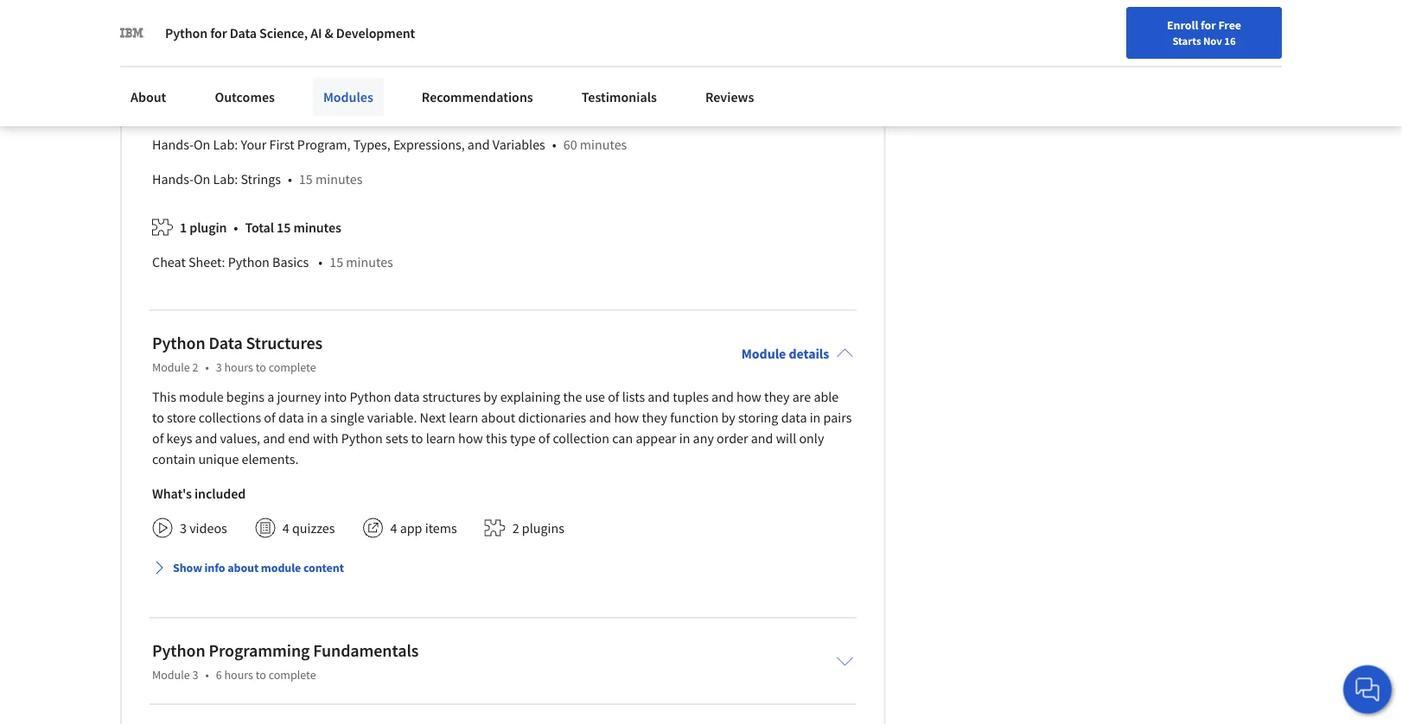 Task type: describe. For each thing, give the bounding box(es) containing it.
begins
[[226, 389, 264, 406]]

4 for 4 quizzes
[[282, 520, 289, 537]]

any
[[693, 430, 714, 448]]

into
[[324, 389, 347, 406]]

first
[[269, 136, 294, 154]]

• inside python data structures module 2 • 3 hours to complete
[[205, 360, 209, 376]]

strings
[[241, 171, 281, 188]]

next
[[420, 409, 446, 427]]

python inside hide info about module content region
[[228, 254, 270, 271]]

2 horizontal spatial how
[[736, 389, 761, 406]]

and down use
[[589, 409, 611, 427]]

what's included
[[152, 486, 246, 503]]

3 videos
[[180, 520, 227, 537]]

storing
[[738, 409, 778, 427]]

sets
[[385, 430, 408, 448]]

python down single at the bottom left of page
[[341, 430, 383, 448]]

basics
[[272, 254, 309, 271]]

coursera image
[[21, 14, 131, 42]]

chat with us image
[[1354, 676, 1381, 704]]

to inside python programming fundamentals module 3 • 6 hours to complete
[[256, 668, 266, 684]]

about
[[131, 88, 166, 105]]

app for 2
[[189, 102, 212, 119]]

collections
[[199, 409, 261, 427]]

with
[[313, 430, 338, 448]]

of left 'keys'
[[152, 430, 164, 448]]

75
[[297, 102, 311, 119]]

hands- for hands-on lab: your first program, types, expressions, and variables
[[152, 136, 194, 154]]

cheat sheet: python basics • 15 minutes
[[152, 254, 393, 271]]

app for 4
[[400, 520, 422, 537]]

and right lists
[[648, 389, 670, 406]]

unique
[[198, 451, 239, 468]]

2 horizontal spatial data
[[781, 409, 807, 427]]

for for enroll
[[1201, 17, 1216, 33]]

store
[[167, 409, 196, 427]]

module left the details
[[741, 346, 786, 363]]

structures
[[423, 389, 481, 406]]

1 horizontal spatial 1
[[198, 53, 205, 71]]

and up unique
[[195, 430, 217, 448]]

15 for basics
[[330, 254, 343, 271]]

function
[[670, 409, 719, 427]]

0 horizontal spatial 1
[[180, 219, 187, 237]]

python inside python data structures module 2 • 3 hours to complete
[[152, 333, 205, 355]]

to right the sets
[[411, 430, 423, 448]]

reviews link
[[695, 78, 765, 116]]

keys
[[166, 430, 192, 448]]

0 vertical spatial they
[[764, 389, 790, 406]]

outcomes
[[215, 88, 275, 105]]

elements.
[[242, 451, 299, 468]]

minutes right 75
[[314, 102, 362, 119]]

2 app items
[[180, 102, 247, 119]]

single
[[330, 409, 364, 427]]

collection
[[553, 430, 609, 448]]

starts
[[1172, 34, 1201, 48]]

0 horizontal spatial quiz
[[201, 19, 227, 36]]

total for total 15 minutes
[[245, 219, 274, 237]]

this module begins a journey into python data structures by explaining the use of lists and tuples and how they are able to store collections of data in a single variable. next learn about dictionaries and how they function by storing data in pairs of keys and values, and end with python sets to learn how this type of collection can appear in any order and will only contain unique elements.
[[152, 389, 852, 468]]

nov
[[1203, 34, 1222, 48]]

types,
[[353, 136, 390, 154]]

values,
[[220, 430, 260, 448]]

to down this
[[152, 409, 164, 427]]

module inside 'dropdown button'
[[261, 561, 301, 576]]

enroll for free starts nov 16
[[1167, 17, 1241, 48]]

15 for strings
[[299, 171, 313, 188]]

details
[[789, 346, 829, 363]]

structures
[[246, 333, 323, 355]]

60
[[563, 136, 577, 154]]

testimonials link
[[571, 78, 667, 116]]

• left 60 at the top of the page
[[552, 136, 556, 154]]

and up elements.
[[263, 430, 285, 448]]

dictionaries
[[518, 409, 586, 427]]

0 horizontal spatial data
[[278, 409, 304, 427]]

python for data science, ai & development
[[165, 24, 415, 41]]

2 inside python data structures module 2 • 3 hours to complete
[[192, 360, 198, 376]]

minutes left 'ai' on the top
[[262, 19, 309, 36]]

4 app items
[[390, 520, 457, 537]]

1 horizontal spatial quiz
[[253, 53, 279, 71]]

&
[[325, 24, 333, 41]]

1 plugin
[[180, 219, 227, 237]]

3 inside python data structures module 2 • 3 hours to complete
[[216, 360, 222, 376]]

expressions,
[[393, 136, 465, 154]]

0 vertical spatial data
[[230, 24, 257, 41]]

2 plugins
[[512, 520, 564, 537]]

python inside python programming fundamentals module 3 • 6 hours to complete
[[152, 641, 205, 662]]

plugin
[[189, 219, 227, 237]]

• inside python programming fundamentals module 3 • 6 hours to complete
[[205, 668, 209, 684]]

and inside hide info about module content region
[[468, 136, 490, 154]]

will
[[776, 430, 796, 448]]

modules link
[[313, 78, 384, 116]]

minutes up basics
[[293, 219, 341, 237]]

this
[[486, 430, 507, 448]]

ai
[[311, 24, 322, 41]]

variables
[[493, 136, 545, 154]]

appear
[[636, 430, 676, 448]]

cheat
[[152, 254, 186, 271]]

lab: for strings
[[213, 171, 238, 188]]

this
[[152, 389, 176, 406]]

2 for 2 app items
[[180, 102, 187, 119]]

6
[[216, 668, 222, 684]]

able
[[814, 389, 839, 406]]

1 vertical spatial 3
[[180, 520, 187, 537]]

minutes right 60 at the top of the page
[[580, 136, 627, 154]]

• total 15 minutes
[[234, 219, 341, 237]]

variable.
[[367, 409, 417, 427]]

content
[[303, 561, 344, 576]]

16
[[1224, 34, 1236, 48]]

end
[[288, 430, 310, 448]]

contain
[[152, 451, 196, 468]]

development
[[336, 24, 415, 41]]

0 horizontal spatial how
[[458, 430, 483, 448]]

tuples
[[673, 389, 709, 406]]

• right plugin
[[234, 219, 238, 237]]

data inside python data structures module 2 • 3 hours to complete
[[209, 333, 243, 355]]

2 for 2 plugins
[[512, 520, 519, 537]]

type
[[510, 430, 536, 448]]



Task type: locate. For each thing, give the bounding box(es) containing it.
2 hands- from the top
[[152, 171, 194, 188]]

1 horizontal spatial about
[[481, 409, 515, 427]]

2 horizontal spatial in
[[810, 409, 821, 427]]

2
[[180, 102, 187, 119], [192, 360, 198, 376], [512, 520, 519, 537]]

1 vertical spatial 2
[[192, 360, 198, 376]]

1 vertical spatial by
[[721, 409, 735, 427]]

1 vertical spatial hands-
[[152, 171, 194, 188]]

0 vertical spatial 1
[[198, 53, 205, 71]]

python up this
[[152, 333, 205, 355]]

• left 6
[[205, 668, 209, 684]]

2 complete from the top
[[269, 668, 316, 684]]

• right strings
[[288, 171, 292, 188]]

complete for structures
[[269, 360, 316, 376]]

in up only
[[810, 409, 821, 427]]

by
[[483, 389, 498, 406], [721, 409, 735, 427]]

learn down next
[[426, 430, 455, 448]]

module inside python programming fundamentals module 3 • 6 hours to complete
[[152, 668, 190, 684]]

learn
[[449, 409, 478, 427], [426, 430, 455, 448]]

quiz
[[201, 19, 227, 36], [253, 53, 279, 71]]

on for strings
[[194, 171, 210, 188]]

• up your
[[254, 102, 259, 119]]

1 vertical spatial module
[[261, 561, 301, 576]]

outcomes link
[[204, 78, 285, 116]]

python left programming
[[152, 641, 205, 662]]

python data structures module 2 • 3 hours to complete
[[152, 333, 323, 376]]

explaining
[[500, 389, 560, 406]]

0 vertical spatial hands-
[[152, 136, 194, 154]]

by right structures
[[483, 389, 498, 406]]

1 left graded on the top left
[[198, 53, 205, 71]]

python up variable.
[[350, 389, 391, 406]]

to inside python data structures module 2 • 3 hours to complete
[[256, 360, 266, 376]]

minutes
[[262, 19, 309, 36], [313, 53, 360, 71], [314, 102, 362, 119], [580, 136, 627, 154], [315, 171, 363, 188], [293, 219, 341, 237], [346, 254, 393, 271]]

a right begins
[[267, 389, 274, 406]]

show info about module content button
[[145, 553, 351, 584]]

15 up basics
[[277, 219, 291, 237]]

1 horizontal spatial by
[[721, 409, 735, 427]]

hands- for hands-on lab: strings
[[152, 171, 194, 188]]

2 on from the top
[[194, 171, 210, 188]]

items
[[215, 102, 247, 119], [425, 520, 457, 537]]

how up can
[[614, 409, 639, 427]]

only
[[799, 430, 824, 448]]

data up module 1 graded quiz • 27 minutes
[[230, 24, 257, 41]]

1 horizontal spatial module
[[261, 561, 301, 576]]

1 vertical spatial lab:
[[213, 171, 238, 188]]

1 vertical spatial learn
[[426, 430, 455, 448]]

a up with
[[321, 409, 328, 427]]

0 horizontal spatial in
[[307, 409, 318, 427]]

2 vertical spatial 15
[[330, 254, 343, 271]]

1 horizontal spatial for
[[1201, 17, 1216, 33]]

0 vertical spatial items
[[215, 102, 247, 119]]

recommendations
[[422, 88, 533, 105]]

show notifications image
[[1169, 22, 1189, 42]]

on
[[194, 136, 210, 154], [194, 171, 210, 188]]

1 hours from the top
[[224, 360, 253, 376]]

python programming fundamentals module 3 • 6 hours to complete
[[152, 641, 419, 684]]

the
[[563, 389, 582, 406]]

0 horizontal spatial about
[[227, 561, 259, 576]]

2 horizontal spatial 2
[[512, 520, 519, 537]]

1 vertical spatial they
[[642, 409, 667, 427]]

4 for 4 app items
[[390, 520, 397, 537]]

lab: left your
[[213, 136, 238, 154]]

1 vertical spatial how
[[614, 409, 639, 427]]

complete for fundamentals
[[269, 668, 316, 684]]

videos
[[189, 520, 227, 537]]

1 horizontal spatial 15
[[299, 171, 313, 188]]

data down journey
[[278, 409, 304, 427]]

2 up store
[[192, 360, 198, 376]]

and
[[468, 136, 490, 154], [648, 389, 670, 406], [712, 389, 734, 406], [589, 409, 611, 427], [195, 430, 217, 448], [263, 430, 285, 448], [751, 430, 773, 448]]

0 vertical spatial learn
[[449, 409, 478, 427]]

0 horizontal spatial 2
[[180, 102, 187, 119]]

2 right about
[[180, 102, 187, 119]]

reviews
[[705, 88, 754, 105]]

0 horizontal spatial a
[[267, 389, 274, 406]]

module down practice
[[152, 53, 195, 71]]

1 horizontal spatial 2
[[192, 360, 198, 376]]

3 inside python programming fundamentals module 3 • 6 hours to complete
[[192, 668, 198, 684]]

0 horizontal spatial items
[[215, 102, 247, 119]]

3 up collections
[[216, 360, 222, 376]]

for up nov
[[1201, 17, 1216, 33]]

to
[[256, 360, 266, 376], [152, 409, 164, 427], [411, 430, 423, 448], [256, 668, 266, 684]]

order
[[717, 430, 748, 448]]

minutes down &
[[313, 53, 360, 71]]

12
[[245, 19, 259, 36]]

0 horizontal spatial 3
[[180, 520, 187, 537]]

they up appear
[[642, 409, 667, 427]]

2 vertical spatial how
[[458, 430, 483, 448]]

1 vertical spatial 15
[[277, 219, 291, 237]]

1 4 from the left
[[282, 520, 289, 537]]

for for python
[[210, 24, 227, 41]]

1 vertical spatial total
[[245, 219, 274, 237]]

how left this
[[458, 430, 483, 448]]

2 horizontal spatial 15
[[330, 254, 343, 271]]

2 horizontal spatial 3
[[216, 360, 222, 376]]

15 down program,
[[299, 171, 313, 188]]

2 lab: from the top
[[213, 171, 238, 188]]

and down storing at the right bottom of the page
[[751, 430, 773, 448]]

1 vertical spatial complete
[[269, 668, 316, 684]]

module up store
[[179, 389, 224, 406]]

0 horizontal spatial app
[[189, 102, 212, 119]]

4 right quizzes
[[390, 520, 397, 537]]

0 horizontal spatial 15
[[277, 219, 291, 237]]

program,
[[297, 136, 351, 154]]

your
[[241, 136, 267, 154]]

minutes down program,
[[315, 171, 363, 188]]

0 vertical spatial total
[[265, 102, 295, 119]]

1 horizontal spatial in
[[679, 430, 690, 448]]

lab: for your
[[213, 136, 238, 154]]

1 horizontal spatial app
[[400, 520, 422, 537]]

module inside python data structures module 2 • 3 hours to complete
[[152, 360, 190, 376]]

0 vertical spatial app
[[189, 102, 212, 119]]

1 horizontal spatial how
[[614, 409, 639, 427]]

module left 6
[[152, 668, 190, 684]]

hours up begins
[[224, 360, 253, 376]]

0 vertical spatial a
[[267, 389, 274, 406]]

1 horizontal spatial data
[[394, 389, 420, 406]]

3
[[216, 360, 222, 376], [180, 520, 187, 537], [192, 668, 198, 684]]

hours for programming
[[224, 668, 253, 684]]

to down programming
[[256, 668, 266, 684]]

show info about module content
[[173, 561, 344, 576]]

hours inside python data structures module 2 • 3 hours to complete
[[224, 360, 253, 376]]

app inside hide info about module content region
[[189, 102, 212, 119]]

total for total 75 minutes
[[265, 102, 295, 119]]

27
[[297, 53, 310, 71]]

hands-on lab: strings • 15 minutes
[[152, 171, 363, 188]]

1 vertical spatial quiz
[[253, 53, 279, 71]]

hours right 6
[[224, 668, 253, 684]]

1 horizontal spatial 3
[[192, 668, 198, 684]]

hide info about module content region
[[152, 0, 853, 287]]

0 horizontal spatial they
[[642, 409, 667, 427]]

about right info
[[227, 561, 259, 576]]

module inside region
[[152, 53, 195, 71]]

practice quiz • 12 minutes
[[152, 19, 309, 36]]

0 vertical spatial complete
[[269, 360, 316, 376]]

2 vertical spatial 2
[[512, 520, 519, 537]]

0 vertical spatial 2
[[180, 102, 187, 119]]

for up graded on the top left
[[210, 24, 227, 41]]

in up end at the left bottom
[[307, 409, 318, 427]]

module up this
[[152, 360, 190, 376]]

science,
[[259, 24, 308, 41]]

app
[[189, 102, 212, 119], [400, 520, 422, 537]]

learn down structures
[[449, 409, 478, 427]]

1
[[198, 53, 205, 71], [180, 219, 187, 237]]

2 4 from the left
[[390, 520, 397, 537]]

0 vertical spatial 3
[[216, 360, 222, 376]]

1 vertical spatial hours
[[224, 668, 253, 684]]

included
[[194, 486, 246, 503]]

hands- down 2 app items
[[152, 136, 194, 154]]

python left basics
[[228, 254, 270, 271]]

1 left plugin
[[180, 219, 187, 237]]

module inside this module begins a journey into python data structures by explaining the use of lists and tuples and how they are able to store collections of data in a single variable. next learn about dictionaries and how they function by storing data in pairs of keys and values, and end with python sets to learn how this type of collection can appear in any order and will only contain unique elements.
[[179, 389, 224, 406]]

complete down programming
[[269, 668, 316, 684]]

of right use
[[608, 389, 619, 406]]

0 vertical spatial hours
[[224, 360, 253, 376]]

1 horizontal spatial they
[[764, 389, 790, 406]]

None search field
[[246, 11, 661, 45]]

quiz up graded on the top left
[[201, 19, 227, 36]]

testimonials
[[582, 88, 657, 105]]

0 vertical spatial quiz
[[201, 19, 227, 36]]

hours inside python programming fundamentals module 3 • 6 hours to complete
[[224, 668, 253, 684]]

• right basics
[[318, 254, 323, 271]]

recommendations link
[[411, 78, 544, 116]]

1 vertical spatial on
[[194, 171, 210, 188]]

pairs
[[823, 409, 852, 427]]

2 vertical spatial 3
[[192, 668, 198, 684]]

0 vertical spatial by
[[483, 389, 498, 406]]

1 hands- from the top
[[152, 136, 194, 154]]

0 horizontal spatial for
[[210, 24, 227, 41]]

journey
[[277, 389, 321, 406]]

on up 1 plugin
[[194, 171, 210, 188]]

fundamentals
[[313, 641, 419, 662]]

1 vertical spatial data
[[209, 333, 243, 355]]

graded
[[208, 53, 250, 71]]

data down are
[[781, 409, 807, 427]]

•
[[234, 19, 238, 36], [286, 53, 290, 71], [254, 102, 259, 119], [552, 136, 556, 154], [288, 171, 292, 188], [234, 219, 238, 237], [318, 254, 323, 271], [205, 360, 209, 376], [205, 668, 209, 684]]

data up variable.
[[394, 389, 420, 406]]

0 horizontal spatial 4
[[282, 520, 289, 537]]

of down begins
[[264, 409, 276, 427]]

and right tuples
[[712, 389, 734, 406]]

are
[[792, 389, 811, 406]]

about link
[[120, 78, 177, 116]]

can
[[612, 430, 633, 448]]

on for your
[[194, 136, 210, 154]]

items for 4 app items
[[425, 520, 457, 537]]

4 left quizzes
[[282, 520, 289, 537]]

for inside enroll for free starts nov 16
[[1201, 17, 1216, 33]]

by up order
[[721, 409, 735, 427]]

quiz down science,
[[253, 53, 279, 71]]

lab: left strings
[[213, 171, 238, 188]]

2 left plugins
[[512, 520, 519, 537]]

in
[[307, 409, 318, 427], [810, 409, 821, 427], [679, 430, 690, 448]]

• up collections
[[205, 360, 209, 376]]

0 vertical spatial on
[[194, 136, 210, 154]]

show
[[173, 561, 202, 576]]

2 inside hide info about module content region
[[180, 102, 187, 119]]

1 vertical spatial a
[[321, 409, 328, 427]]

1 horizontal spatial items
[[425, 520, 457, 537]]

and left variables
[[468, 136, 490, 154]]

0 vertical spatial module
[[179, 389, 224, 406]]

1 vertical spatial app
[[400, 520, 422, 537]]

complete inside python programming fundamentals module 3 • 6 hours to complete
[[269, 668, 316, 684]]

complete inside python data structures module 2 • 3 hours to complete
[[269, 360, 316, 376]]

ibm image
[[120, 21, 144, 45]]

of right type
[[538, 430, 550, 448]]

python right ibm icon
[[165, 24, 208, 41]]

module 1 graded quiz • 27 minutes
[[152, 53, 360, 71]]

0 vertical spatial how
[[736, 389, 761, 406]]

minutes right basics
[[346, 254, 393, 271]]

programming
[[209, 641, 310, 662]]

data up begins
[[209, 333, 243, 355]]

• left 27
[[286, 53, 290, 71]]

on down 2 app items
[[194, 136, 210, 154]]

info
[[205, 561, 225, 576]]

use
[[585, 389, 605, 406]]

1 horizontal spatial 4
[[390, 520, 397, 537]]

1 vertical spatial about
[[227, 561, 259, 576]]

4 quizzes
[[282, 520, 335, 537]]

hours
[[224, 360, 253, 376], [224, 668, 253, 684]]

in left "any"
[[679, 430, 690, 448]]

plugins
[[522, 520, 564, 537]]

1 vertical spatial 1
[[180, 219, 187, 237]]

3 left videos
[[180, 520, 187, 537]]

free
[[1218, 17, 1241, 33]]

0 horizontal spatial by
[[483, 389, 498, 406]]

hands- up 1 plugin
[[152, 171, 194, 188]]

complete
[[269, 360, 316, 376], [269, 668, 316, 684]]

0 vertical spatial about
[[481, 409, 515, 427]]

how up storing at the right bottom of the page
[[736, 389, 761, 406]]

• total 75 minutes
[[254, 102, 362, 119]]

module left content
[[261, 561, 301, 576]]

a
[[267, 389, 274, 406], [321, 409, 328, 427]]

items inside hide info about module content region
[[215, 102, 247, 119]]

enroll
[[1167, 17, 1198, 33]]

to up begins
[[256, 360, 266, 376]]

module
[[179, 389, 224, 406], [261, 561, 301, 576]]

total up cheat sheet: python basics • 15 minutes
[[245, 219, 274, 237]]

complete down structures
[[269, 360, 316, 376]]

1 complete from the top
[[269, 360, 316, 376]]

of
[[608, 389, 619, 406], [264, 409, 276, 427], [152, 430, 164, 448], [538, 430, 550, 448]]

what's
[[152, 486, 192, 503]]

4
[[282, 520, 289, 537], [390, 520, 397, 537]]

about inside this module begins a journey into python data structures by explaining the use of lists and tuples and how they are able to store collections of data in a single variable. next learn about dictionaries and how they function by storing data in pairs of keys and values, and end with python sets to learn how this type of collection can appear in any order and will only contain unique elements.
[[481, 409, 515, 427]]

• left the 12
[[234, 19, 238, 36]]

about up this
[[481, 409, 515, 427]]

1 horizontal spatial a
[[321, 409, 328, 427]]

sheet:
[[188, 254, 225, 271]]

0 horizontal spatial module
[[179, 389, 224, 406]]

15
[[299, 171, 313, 188], [277, 219, 291, 237], [330, 254, 343, 271]]

0 vertical spatial lab:
[[213, 136, 238, 154]]

1 on from the top
[[194, 136, 210, 154]]

0 vertical spatial 15
[[299, 171, 313, 188]]

items for 2 app items
[[215, 102, 247, 119]]

about inside 'dropdown button'
[[227, 561, 259, 576]]

3 left 6
[[192, 668, 198, 684]]

total left 75
[[265, 102, 295, 119]]

module details
[[741, 346, 829, 363]]

1 vertical spatial items
[[425, 520, 457, 537]]

modules
[[323, 88, 373, 105]]

1 lab: from the top
[[213, 136, 238, 154]]

15 right basics
[[330, 254, 343, 271]]

they left are
[[764, 389, 790, 406]]

hands-on lab: your first program, types, expressions, and variables • 60 minutes
[[152, 136, 627, 154]]

2 hours from the top
[[224, 668, 253, 684]]

hours for data
[[224, 360, 253, 376]]



Task type: vqa. For each thing, say whether or not it's contained in the screenshot.
Describe for Describe the different types of data structures, file formats, and sources of data
no



